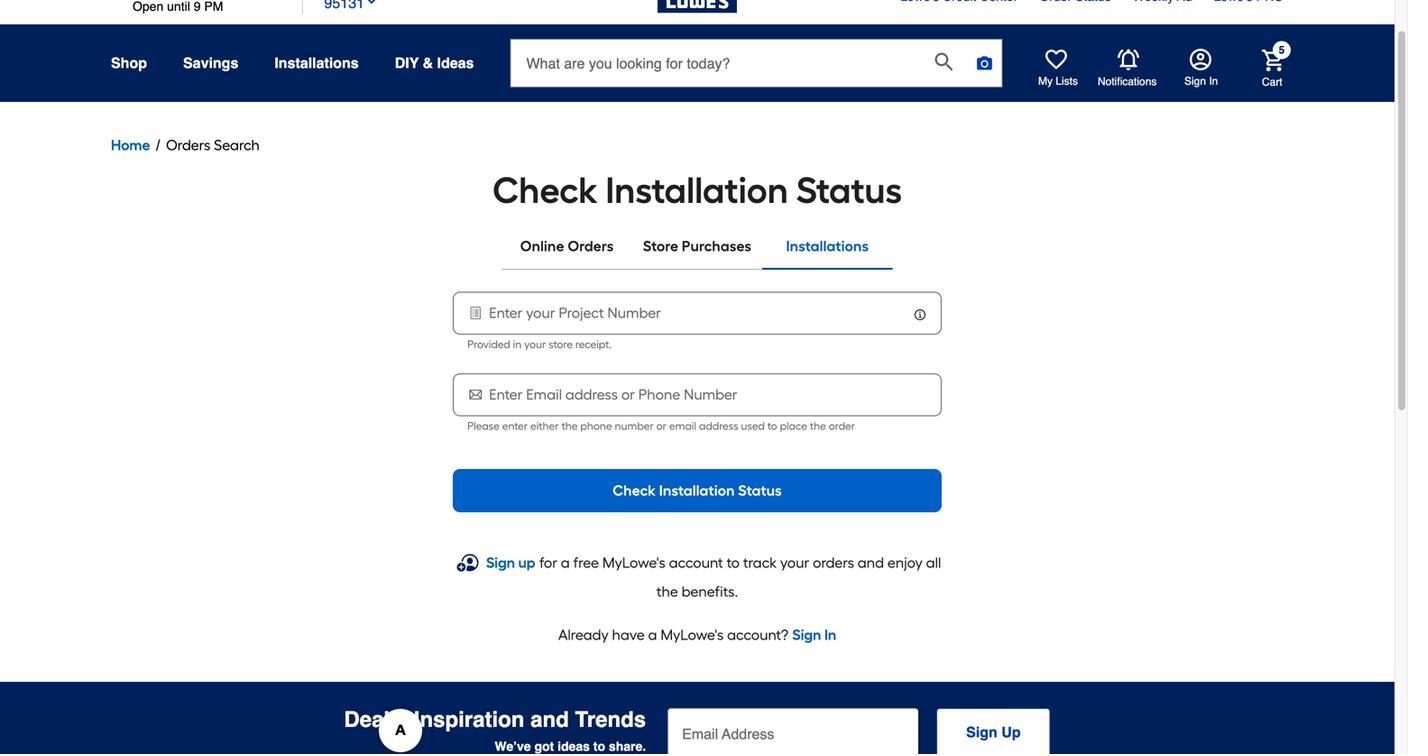 Task type: locate. For each thing, give the bounding box(es) containing it.
orders right online
[[568, 238, 614, 255]]

purchases
[[682, 238, 752, 255]]

1 horizontal spatial to
[[727, 554, 740, 572]]

chevron down image
[[365, 0, 379, 8]]

installation up store purchases
[[606, 169, 789, 212]]

receipt.
[[576, 338, 612, 351]]

1 horizontal spatial the
[[657, 583, 678, 601]]

0 horizontal spatial installations
[[275, 55, 359, 71]]

in down orders
[[825, 627, 837, 644]]

mylowe's
[[603, 554, 666, 572], [661, 627, 724, 644]]

all
[[926, 554, 942, 572]]

shop
[[111, 55, 147, 71]]

sign in button
[[1185, 49, 1219, 88]]

0 horizontal spatial and
[[531, 707, 569, 732]]

to left track
[[727, 554, 740, 572]]

1 vertical spatial to
[[727, 554, 740, 572]]

the left order
[[810, 420, 826, 433]]

log off report image
[[468, 304, 484, 322]]

sign up link
[[486, 552, 536, 574]]

to
[[768, 420, 778, 433], [727, 554, 740, 572], [594, 739, 605, 754]]

diy
[[395, 55, 419, 71]]

installation
[[606, 169, 789, 212], [659, 482, 735, 499]]

account
[[669, 554, 723, 572]]

1 vertical spatial your
[[781, 554, 810, 572]]

1 vertical spatial in
[[825, 627, 837, 644]]

mylowe's down benefits.
[[661, 627, 724, 644]]

orders
[[166, 137, 211, 154], [568, 238, 614, 255]]

or
[[657, 420, 667, 433]]

to inside deals, inspiration and trends we've got ideas to share.
[[594, 739, 605, 754]]

number
[[615, 420, 654, 433]]

orders search
[[166, 137, 260, 154]]

and inside deals, inspiration and trends we've got ideas to share.
[[531, 707, 569, 732]]

installations for savings
[[275, 55, 359, 71]]

0 vertical spatial in
[[1209, 75, 1219, 88]]

a inside sign up for a free mylowe's account to track your orders and enjoy all the benefits.
[[561, 554, 570, 572]]

mylowe's right free
[[603, 554, 666, 572]]

0 vertical spatial orders
[[166, 137, 211, 154]]

check installation status down email
[[613, 482, 782, 499]]

0 vertical spatial installations button
[[275, 47, 359, 79]]

in
[[1209, 75, 1219, 88], [825, 627, 837, 644]]

installations
[[275, 55, 359, 71], [787, 238, 869, 255]]

1 vertical spatial installations button
[[763, 225, 893, 268]]

None search field
[[510, 39, 1003, 104]]

free
[[574, 554, 599, 572]]

installations button
[[275, 47, 359, 79], [763, 225, 893, 268]]

lists
[[1056, 75, 1078, 88]]

sign inside button
[[967, 724, 998, 741]]

0 vertical spatial and
[[858, 554, 884, 572]]

check up online
[[493, 169, 598, 212]]

1 horizontal spatial orders
[[568, 238, 614, 255]]

your
[[524, 338, 546, 351], [781, 554, 810, 572]]

0 vertical spatial your
[[524, 338, 546, 351]]

1 horizontal spatial status
[[797, 169, 902, 212]]

to right used
[[768, 420, 778, 433]]

0 vertical spatial mylowe's
[[603, 554, 666, 572]]

store
[[643, 238, 679, 255]]

installation inside button
[[659, 482, 735, 499]]

home
[[111, 137, 150, 154]]

phone
[[581, 420, 612, 433]]

mylowe's inside sign up for a free mylowe's account to track your orders and enjoy all the benefits.
[[603, 554, 666, 572]]

1 vertical spatial installation
[[659, 482, 735, 499]]

the down account
[[657, 583, 678, 601]]

your right in
[[524, 338, 546, 351]]

sign up form
[[668, 708, 1051, 754]]

up
[[518, 554, 536, 572]]

to inside sign up for a free mylowe's account to track your orders and enjoy all the benefits.
[[727, 554, 740, 572]]

account?
[[727, 627, 789, 644]]

my lists link
[[1039, 49, 1078, 88]]

savings button
[[183, 47, 239, 79]]

check down number
[[613, 482, 656, 499]]

1 horizontal spatial a
[[648, 627, 657, 644]]

a right for at the bottom of page
[[561, 554, 570, 572]]

1 horizontal spatial installations
[[787, 238, 869, 255]]

my
[[1039, 75, 1053, 88]]

1 horizontal spatial check
[[613, 482, 656, 499]]

0 vertical spatial to
[[768, 420, 778, 433]]

in down lowe's home improvement account icon at right top
[[1209, 75, 1219, 88]]

your right track
[[781, 554, 810, 572]]

either
[[531, 420, 559, 433]]

got
[[535, 739, 554, 754]]

check installation status up store purchases button
[[493, 169, 902, 212]]

store purchases
[[643, 238, 752, 255]]

orders left search
[[166, 137, 211, 154]]

a
[[561, 554, 570, 572], [648, 627, 657, 644]]

orders search button
[[166, 134, 260, 156]]

1 vertical spatial check
[[613, 482, 656, 499]]

sign inside "button"
[[1185, 75, 1206, 88]]

diy & ideas button
[[395, 47, 474, 79]]

0 horizontal spatial the
[[562, 420, 578, 433]]

installation down email
[[659, 482, 735, 499]]

the inside sign up for a free mylowe's account to track your orders and enjoy all the benefits.
[[657, 583, 678, 601]]

in
[[513, 338, 522, 351]]

1 horizontal spatial in
[[1209, 75, 1219, 88]]

email outlined image
[[468, 386, 484, 404]]

0 vertical spatial status
[[797, 169, 902, 212]]

0 horizontal spatial in
[[825, 627, 837, 644]]

0 vertical spatial a
[[561, 554, 570, 572]]

check installation status
[[493, 169, 902, 212], [613, 482, 782, 499]]

1 vertical spatial orders
[[568, 238, 614, 255]]

installations for store purchases
[[787, 238, 869, 255]]

track
[[743, 554, 777, 572]]

0 horizontal spatial a
[[561, 554, 570, 572]]

1 vertical spatial status
[[739, 482, 782, 499]]

and left enjoy
[[858, 554, 884, 572]]

1 vertical spatial check installation status
[[613, 482, 782, 499]]

please
[[468, 420, 500, 433]]

2 horizontal spatial to
[[768, 420, 778, 433]]

0 horizontal spatial check
[[493, 169, 598, 212]]

2 horizontal spatial the
[[810, 420, 826, 433]]

installations inside button
[[787, 238, 869, 255]]

0 horizontal spatial status
[[739, 482, 782, 499]]

and
[[858, 554, 884, 572], [531, 707, 569, 732]]

sign
[[1185, 75, 1206, 88], [486, 554, 515, 572], [793, 627, 822, 644], [967, 724, 998, 741]]

store purchases button
[[632, 225, 763, 268]]

1 vertical spatial and
[[531, 707, 569, 732]]

1 vertical spatial a
[[648, 627, 657, 644]]

1 horizontal spatial and
[[858, 554, 884, 572]]

sign up for a free mylowe's account to track your orders and enjoy all the benefits.
[[486, 554, 942, 601]]

2 vertical spatial to
[[594, 739, 605, 754]]

lowe's home improvement cart image
[[1262, 49, 1284, 71]]

have
[[612, 627, 645, 644]]

0 horizontal spatial to
[[594, 739, 605, 754]]

0 horizontal spatial orders
[[166, 137, 211, 154]]

installations button for savings
[[275, 47, 359, 79]]

please enter either the phone number or email address used to place the order
[[468, 420, 855, 433]]

1 vertical spatial installations
[[787, 238, 869, 255]]

1 horizontal spatial your
[[781, 554, 810, 572]]

status inside button
[[739, 482, 782, 499]]

1 horizontal spatial installations button
[[763, 225, 893, 268]]

status
[[797, 169, 902, 212], [739, 482, 782, 499]]

a right the have
[[648, 627, 657, 644]]

to right ideas at the bottom of page
[[594, 739, 605, 754]]

order
[[829, 420, 855, 433]]

0 horizontal spatial installations button
[[275, 47, 359, 79]]

the right "either"
[[562, 420, 578, 433]]

deals,
[[344, 707, 408, 732]]

0 vertical spatial installations
[[275, 55, 359, 71]]

sign up
[[967, 724, 1021, 741]]

0 vertical spatial check installation status
[[493, 169, 902, 212]]

sign inside sign up for a free mylowe's account to track your orders and enjoy all the benefits.
[[486, 554, 515, 572]]

check
[[493, 169, 598, 212], [613, 482, 656, 499]]

for
[[540, 554, 558, 572]]

trends
[[575, 707, 646, 732]]

and up the got
[[531, 707, 569, 732]]

check installation status inside button
[[613, 482, 782, 499]]

sign in
[[1185, 75, 1219, 88]]

the
[[562, 420, 578, 433], [810, 420, 826, 433], [657, 583, 678, 601]]



Task type: vqa. For each thing, say whether or not it's contained in the screenshot.
the leftmost to
yes



Task type: describe. For each thing, give the bounding box(es) containing it.
up
[[1002, 724, 1021, 741]]

inspiration
[[414, 707, 525, 732]]

diy & ideas
[[395, 55, 474, 71]]

ideas
[[437, 55, 474, 71]]

provided
[[468, 338, 511, 351]]

we've
[[495, 739, 531, 754]]

place
[[780, 420, 808, 433]]

address
[[699, 420, 739, 433]]

check inside button
[[613, 482, 656, 499]]

store
[[549, 338, 573, 351]]

sign in link
[[793, 624, 837, 646]]

info outlined image
[[913, 308, 927, 322]]

to for trends
[[594, 739, 605, 754]]

already
[[558, 627, 609, 644]]

check installation status button
[[453, 469, 942, 513]]

0 vertical spatial check
[[493, 169, 598, 212]]

sign for sign up for a free mylowe's account to track your orders and enjoy all the benefits.
[[486, 554, 515, 572]]

your inside sign up for a free mylowe's account to track your orders and enjoy all the benefits.
[[781, 554, 810, 572]]

lowe's home improvement logo image
[[658, 0, 737, 35]]

orders
[[813, 554, 854, 572]]

used
[[741, 420, 765, 433]]

email
[[669, 420, 697, 433]]

1 vertical spatial mylowe's
[[661, 627, 724, 644]]

0 vertical spatial installation
[[606, 169, 789, 212]]

orders inside button
[[568, 238, 614, 255]]

5
[[1279, 44, 1285, 56]]

&
[[423, 55, 433, 71]]

lowe's home improvement account image
[[1190, 49, 1212, 70]]

sign up button
[[937, 708, 1051, 754]]

sign for sign in
[[1185, 75, 1206, 88]]

Email Address email field
[[668, 708, 919, 754]]

search image
[[935, 53, 953, 71]]

camera image
[[976, 54, 994, 72]]

shop button
[[111, 47, 147, 79]]

in inside "button"
[[1209, 75, 1219, 88]]

lowe's home improvement lists image
[[1046, 49, 1067, 70]]

enter
[[502, 420, 528, 433]]

benefits.
[[682, 583, 738, 601]]

search
[[214, 137, 260, 154]]

to for a
[[727, 554, 740, 572]]

and inside sign up for a free mylowe's account to track your orders and enjoy all the benefits.
[[858, 554, 884, 572]]

lowe's home improvement notification center image
[[1118, 49, 1140, 71]]

online orders button
[[502, 225, 632, 268]]

savings
[[183, 55, 239, 71]]

cart
[[1262, 76, 1283, 88]]

0 horizontal spatial your
[[524, 338, 546, 351]]

my lists
[[1039, 75, 1078, 88]]

share.
[[609, 739, 646, 754]]

ideas
[[558, 739, 590, 754]]

Search Query text field
[[511, 40, 921, 87]]

installations button for store purchases
[[763, 225, 893, 268]]

already have a mylowe's account? sign in
[[558, 627, 837, 644]]

home link
[[111, 134, 150, 156]]

online
[[520, 238, 564, 255]]

notifications
[[1098, 75, 1157, 88]]

enjoy
[[888, 554, 923, 572]]

deals, inspiration and trends we've got ideas to share.
[[344, 707, 646, 754]]

online orders
[[520, 238, 614, 255]]

sign for sign up
[[967, 724, 998, 741]]

provided in your store receipt.
[[468, 338, 612, 351]]

orders inside 'button'
[[166, 137, 211, 154]]



